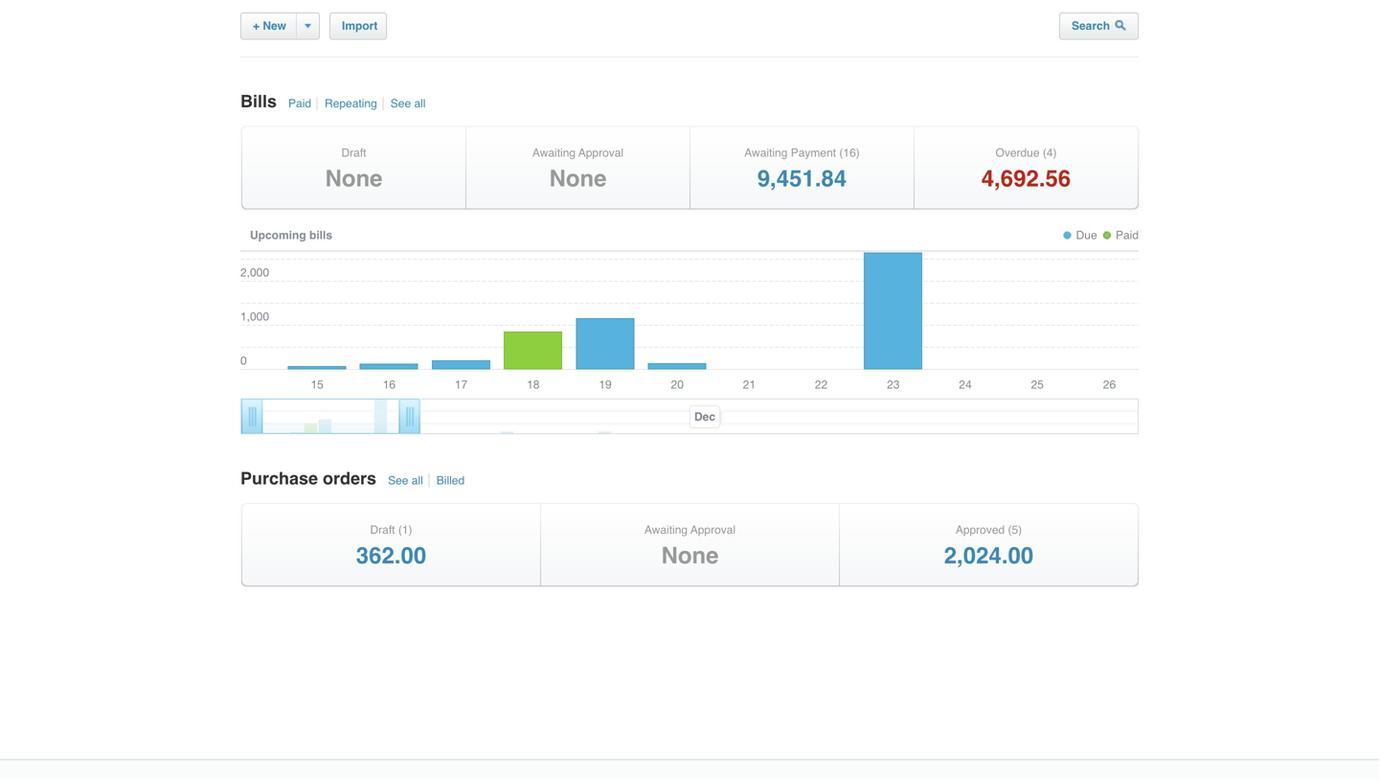 Task type: locate. For each thing, give the bounding box(es) containing it.
approval
[[579, 146, 624, 160], [691, 523, 736, 537]]

draft down repeating link
[[342, 146, 367, 160]]

draft          (1) 362.00
[[356, 523, 427, 569]]

2,024.00
[[945, 542, 1034, 569]]

1 vertical spatial all
[[412, 474, 423, 487]]

1 vertical spatial approval
[[691, 523, 736, 537]]

none
[[325, 165, 383, 192], [550, 165, 607, 192], [662, 542, 719, 569]]

draft inside draft none
[[342, 146, 367, 160]]

see
[[391, 97, 411, 110], [388, 474, 409, 487]]

1 horizontal spatial paid
[[1116, 229, 1139, 242]]

1 horizontal spatial awaiting approval none
[[645, 523, 736, 569]]

awaiting approval none for 2,024.00
[[645, 523, 736, 569]]

(1)
[[398, 523, 413, 537]]

see all
[[391, 97, 426, 110], [388, 474, 423, 487]]

see all left 'billed'
[[388, 474, 423, 487]]

paid right bills at the top
[[288, 97, 311, 110]]

see all right repeating link
[[391, 97, 426, 110]]

2 horizontal spatial awaiting
[[745, 146, 788, 160]]

+
[[253, 19, 260, 32]]

awaiting
[[533, 146, 576, 160], [745, 146, 788, 160], [645, 523, 688, 537]]

1 horizontal spatial approval
[[691, 523, 736, 537]]

see right repeating link
[[391, 97, 411, 110]]

see all link right repeating link
[[389, 97, 431, 110]]

see for top the see all link
[[391, 97, 411, 110]]

draft for none
[[342, 146, 367, 160]]

paid right due on the right of page
[[1116, 229, 1139, 242]]

1 horizontal spatial none
[[550, 165, 607, 192]]

2 horizontal spatial none
[[662, 542, 719, 569]]

1 horizontal spatial awaiting
[[645, 523, 688, 537]]

bills
[[241, 91, 282, 111]]

(5)
[[1009, 523, 1023, 537]]

all left 'billed'
[[412, 474, 423, 487]]

1 vertical spatial draft
[[370, 523, 395, 537]]

1 vertical spatial see all
[[388, 474, 423, 487]]

0 horizontal spatial paid
[[288, 97, 311, 110]]

overdue
[[996, 146, 1040, 160]]

import
[[342, 19, 378, 32]]

0 vertical spatial approval
[[579, 146, 624, 160]]

none for (1)
[[662, 542, 719, 569]]

draft left (1)
[[370, 523, 395, 537]]

awaiting payment          (16) 9,451.84
[[745, 146, 860, 192]]

see for the bottom the see all link
[[388, 474, 409, 487]]

search
[[1072, 19, 1114, 32]]

+ new link
[[241, 12, 320, 40]]

see right orders
[[388, 474, 409, 487]]

0 vertical spatial see
[[391, 97, 411, 110]]

bills
[[310, 229, 333, 242]]

0 horizontal spatial awaiting
[[533, 146, 576, 160]]

all for top the see all link
[[414, 97, 426, 110]]

all
[[414, 97, 426, 110], [412, 474, 423, 487]]

draft
[[342, 146, 367, 160], [370, 523, 395, 537]]

awaiting for 2,024.00
[[645, 523, 688, 537]]

(16)
[[840, 146, 860, 160]]

import link
[[330, 12, 387, 40]]

all right repeating link
[[414, 97, 426, 110]]

1 horizontal spatial draft
[[370, 523, 395, 537]]

+ new
[[253, 19, 287, 32]]

0 horizontal spatial awaiting approval none
[[533, 146, 624, 192]]

orders
[[323, 469, 377, 488]]

draft inside draft          (1) 362.00
[[370, 523, 395, 537]]

1 vertical spatial see
[[388, 474, 409, 487]]

repeating link
[[323, 97, 384, 110]]

paid
[[288, 97, 311, 110], [1116, 229, 1139, 242]]

(4)
[[1043, 146, 1057, 160]]

approval for 2,024.00
[[691, 523, 736, 537]]

awaiting approval none
[[533, 146, 624, 192], [645, 523, 736, 569]]

0 vertical spatial see all
[[391, 97, 426, 110]]

draft none
[[325, 146, 383, 192]]

0 vertical spatial awaiting approval none
[[533, 146, 624, 192]]

purchase orders
[[241, 469, 381, 488]]

1 vertical spatial awaiting approval none
[[645, 523, 736, 569]]

see all link
[[389, 97, 431, 110], [386, 474, 430, 487]]

awaiting inside awaiting payment          (16) 9,451.84
[[745, 146, 788, 160]]

0 vertical spatial all
[[414, 97, 426, 110]]

0 horizontal spatial approval
[[579, 146, 624, 160]]

0 vertical spatial draft
[[342, 146, 367, 160]]

see all link left 'billed'
[[386, 474, 430, 487]]

new
[[263, 19, 287, 32]]

draft for (1)
[[370, 523, 395, 537]]

0 horizontal spatial draft
[[342, 146, 367, 160]]



Task type: describe. For each thing, give the bounding box(es) containing it.
search image
[[1116, 19, 1127, 31]]

repeating
[[325, 97, 377, 110]]

billed
[[437, 474, 465, 487]]

paid link
[[287, 97, 318, 110]]

approval for 9,451.84
[[579, 146, 624, 160]]

billed link
[[435, 474, 470, 487]]

1 vertical spatial paid
[[1116, 229, 1139, 242]]

0 vertical spatial see all link
[[389, 97, 431, 110]]

due
[[1077, 229, 1098, 242]]

362.00
[[356, 542, 427, 569]]

overdue          (4) 4,692.56
[[982, 146, 1072, 192]]

see all for the bottom the see all link
[[388, 474, 423, 487]]

payment
[[791, 146, 837, 160]]

4,692.56
[[982, 165, 1072, 192]]

1 vertical spatial see all link
[[386, 474, 430, 487]]

upcoming
[[250, 229, 306, 242]]

0 vertical spatial paid
[[288, 97, 311, 110]]

all for the bottom the see all link
[[412, 474, 423, 487]]

0 horizontal spatial none
[[325, 165, 383, 192]]

see all for top the see all link
[[391, 97, 426, 110]]

purchase
[[241, 469, 318, 488]]

awaiting for 9,451.84
[[533, 146, 576, 160]]

search link
[[1060, 12, 1139, 40]]

approved          (5) 2,024.00
[[945, 523, 1034, 569]]

upcoming bills
[[250, 229, 333, 242]]

awaiting approval none for 9,451.84
[[533, 146, 624, 192]]

approved
[[956, 523, 1005, 537]]

none for none
[[550, 165, 607, 192]]

9,451.84
[[758, 165, 847, 192]]



Task type: vqa. For each thing, say whether or not it's contained in the screenshot.


